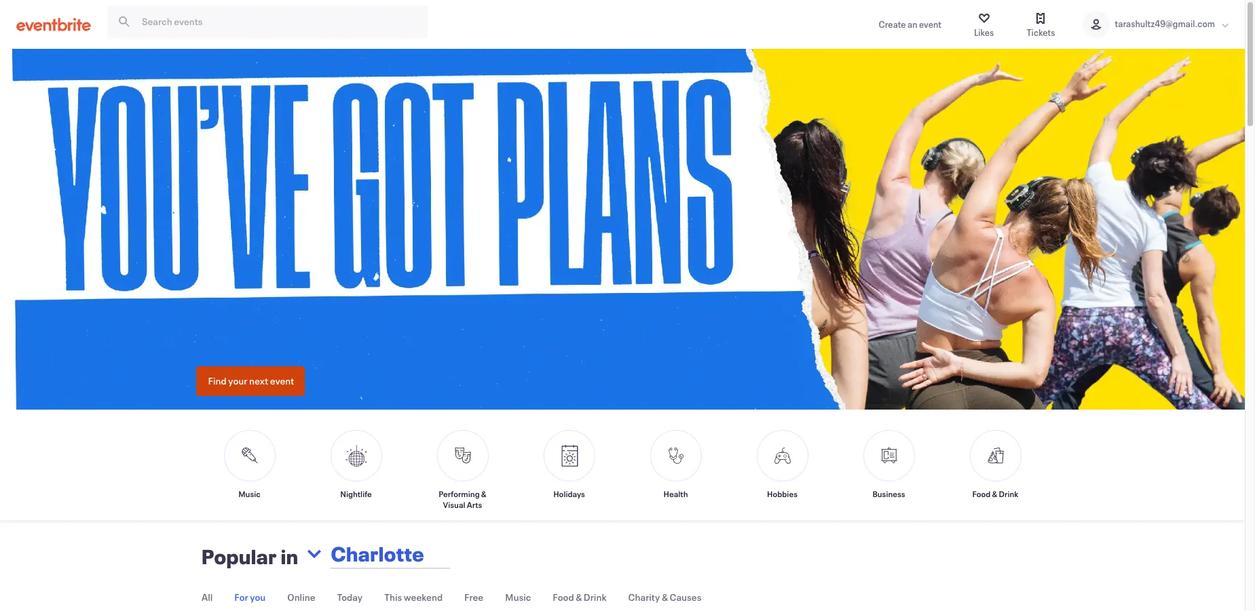 Task type: describe. For each thing, give the bounding box(es) containing it.
tickets
[[1027, 26, 1055, 39]]

your
[[228, 375, 247, 388]]

holidays
[[553, 489, 585, 500]]

performing & visual arts
[[439, 489, 487, 510]]

visual
[[443, 500, 465, 510]]

health link
[[642, 430, 710, 510]]

for you
[[234, 591, 266, 604]]

food & drink link
[[962, 430, 1029, 510]]

this weekend
[[384, 591, 443, 604]]

next
[[249, 375, 268, 388]]

& inside food & drink "button"
[[576, 591, 582, 604]]

find
[[208, 375, 227, 388]]

find your next event
[[208, 375, 294, 388]]

tarashultz49@gmail.com link
[[1069, 0, 1245, 49]]

today button
[[337, 583, 363, 612]]

drink inside "button"
[[584, 591, 607, 604]]

today
[[337, 591, 363, 604]]

hobbies link
[[748, 430, 816, 510]]

an
[[908, 18, 918, 31]]

for you button
[[234, 583, 266, 612]]

music link
[[216, 430, 283, 510]]

& inside performing & visual arts
[[481, 489, 487, 500]]

business
[[873, 489, 905, 500]]

hobbies
[[767, 489, 798, 500]]

popular in
[[202, 544, 298, 570]]

online button
[[287, 583, 315, 612]]

event inside the create an event link
[[919, 18, 942, 31]]

1 horizontal spatial food & drink
[[972, 489, 1019, 500]]

arts
[[467, 500, 482, 510]]

charity & causes
[[628, 591, 702, 604]]

food & drink button
[[553, 583, 607, 612]]

weekend
[[404, 591, 443, 604]]

0 vertical spatial drink
[[999, 489, 1019, 500]]

for
[[234, 591, 248, 604]]

1 horizontal spatial music
[[505, 591, 531, 604]]

this weekend button
[[384, 583, 443, 612]]

create an event
[[879, 18, 942, 31]]

charity
[[628, 591, 660, 604]]



Task type: locate. For each thing, give the bounding box(es) containing it.
music button
[[505, 583, 531, 612]]

nightlife
[[340, 489, 372, 500]]

performing & visual arts link
[[429, 430, 497, 510]]

0 vertical spatial event
[[919, 18, 942, 31]]

0 vertical spatial music
[[238, 489, 261, 500]]

nightlife link
[[322, 430, 390, 510]]

likes
[[974, 26, 994, 39]]

1 vertical spatial drink
[[584, 591, 607, 604]]

tarashultz49@gmail.com
[[1115, 18, 1215, 30]]

0 horizontal spatial event
[[270, 375, 294, 388]]

holidays link
[[535, 430, 603, 510]]

causes
[[670, 591, 702, 604]]

0 horizontal spatial music
[[238, 489, 261, 500]]

0 vertical spatial food & drink
[[972, 489, 1019, 500]]

0 horizontal spatial food
[[553, 591, 574, 604]]

all
[[202, 591, 213, 604]]

music right 'free'
[[505, 591, 531, 604]]

event inside find your next event link
[[270, 375, 294, 388]]

health
[[664, 489, 688, 500]]

1 horizontal spatial event
[[919, 18, 942, 31]]

0 horizontal spatial drink
[[584, 591, 607, 604]]

create
[[879, 18, 906, 31]]

tickets link
[[1013, 0, 1069, 49]]

performing
[[439, 489, 480, 500]]

&
[[481, 489, 487, 500], [992, 489, 998, 500], [576, 591, 582, 604], [662, 591, 668, 604]]

you
[[250, 591, 266, 604]]

homepage header image
[[0, 49, 1255, 410]]

1 horizontal spatial drink
[[999, 489, 1019, 500]]

online
[[287, 591, 315, 604]]

event
[[919, 18, 942, 31], [270, 375, 294, 388]]

1 vertical spatial food & drink
[[553, 591, 607, 604]]

food inside "button"
[[553, 591, 574, 604]]

likes link
[[961, 0, 1008, 49]]

1 vertical spatial event
[[270, 375, 294, 388]]

None text field
[[327, 533, 577, 576]]

music up the popular in
[[238, 489, 261, 500]]

charity & causes button
[[628, 583, 702, 612]]

this
[[384, 591, 402, 604]]

1 horizontal spatial food
[[972, 489, 991, 500]]

0 vertical spatial food
[[972, 489, 991, 500]]

0 horizontal spatial food & drink
[[553, 591, 607, 604]]

create an event link
[[865, 0, 955, 49]]

drink
[[999, 489, 1019, 500], [584, 591, 607, 604]]

1 vertical spatial music
[[505, 591, 531, 604]]

find your next event link
[[196, 366, 305, 396]]

in
[[281, 544, 298, 570]]

food
[[972, 489, 991, 500], [553, 591, 574, 604]]

music
[[238, 489, 261, 500], [505, 591, 531, 604]]

& inside food & drink link
[[992, 489, 998, 500]]

event right an
[[919, 18, 942, 31]]

eventbrite image
[[16, 18, 91, 31]]

free button
[[464, 583, 483, 612]]

free
[[464, 591, 483, 604]]

popular
[[202, 544, 277, 570]]

business link
[[855, 430, 923, 510]]

& inside the charity & causes button
[[662, 591, 668, 604]]

event right next
[[270, 375, 294, 388]]

food & drink
[[972, 489, 1019, 500], [553, 591, 607, 604]]

all button
[[202, 583, 213, 612]]

music inside music link
[[238, 489, 261, 500]]

1 vertical spatial food
[[553, 591, 574, 604]]



Task type: vqa. For each thing, say whether or not it's contained in the screenshot.
bottommost the Events
no



